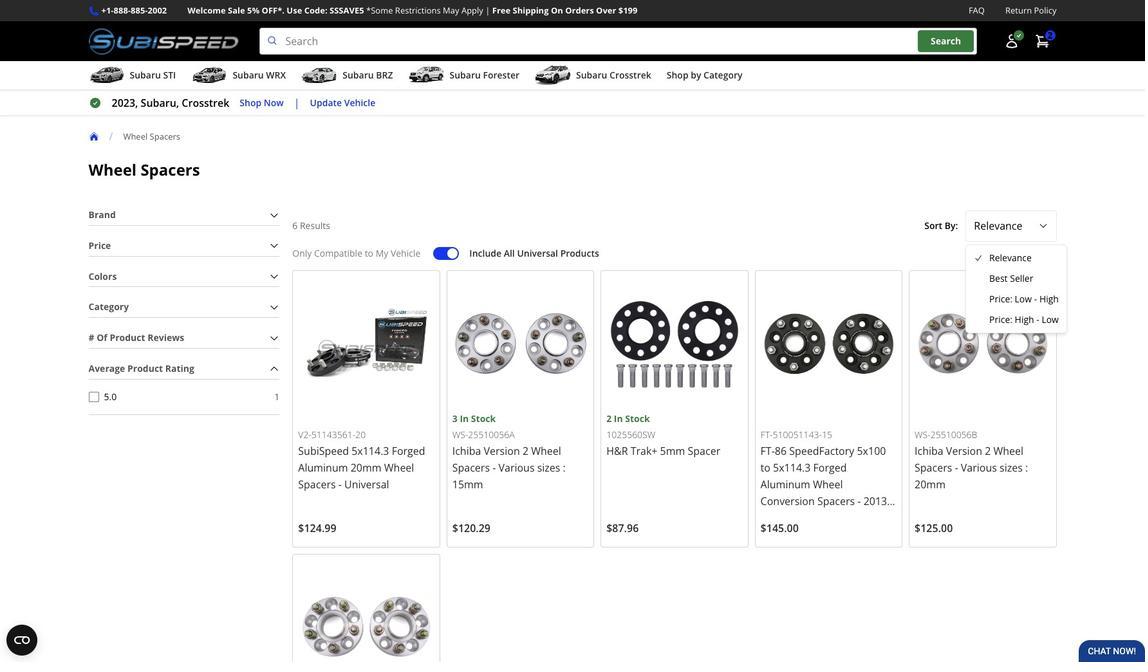 Task type: locate. For each thing, give the bounding box(es) containing it.
wheel spacers down wheel spacers link
[[89, 159, 200, 180]]

may
[[443, 5, 459, 16]]

high
[[1040, 293, 1059, 305], [1015, 314, 1034, 326]]

888-
[[114, 5, 131, 16]]

sssave5
[[330, 5, 364, 16]]

wheel down /
[[89, 159, 137, 180]]

by:
[[945, 219, 958, 232]]

1 ws- from the left
[[452, 429, 468, 441]]

0 vertical spatial low
[[1015, 293, 1032, 305]]

2 down policy
[[1048, 29, 1053, 41]]

3 in stock ws-25510056a
[[452, 413, 515, 441]]

products
[[561, 247, 599, 259]]

0 horizontal spatial 2
[[607, 413, 612, 425]]

1 vertical spatial 2
[[607, 413, 612, 425]]

stock for $87.96
[[625, 413, 650, 425]]

open widget image
[[6, 625, 37, 656]]

0 vertical spatial -
[[1034, 293, 1037, 305]]

relevance up best seller
[[990, 252, 1032, 264]]

price: low - high
[[990, 293, 1059, 305]]

1 vertical spatial -
[[1037, 314, 1040, 326]]

1 horizontal spatial 2
[[1048, 29, 1053, 41]]

low up price: high - low
[[1015, 293, 1032, 305]]

2 for 2 in stock 1025560sw
[[607, 413, 612, 425]]

885-
[[131, 5, 148, 16]]

spacers
[[150, 130, 180, 142], [141, 159, 200, 180]]

in
[[460, 413, 469, 425], [614, 413, 623, 425]]

stock inside the 3 in stock ws-25510056a
[[471, 413, 496, 425]]

2 in from the left
[[614, 413, 623, 425]]

0 horizontal spatial stock
[[471, 413, 496, 425]]

in inside 2 in stock 1025560sw
[[614, 413, 623, 425]]

sort by:
[[925, 219, 958, 232]]

results
[[300, 219, 330, 232]]

- up price: high - low
[[1034, 293, 1037, 305]]

group
[[969, 248, 1064, 330]]

faq link
[[969, 4, 985, 17]]

return policy
[[1006, 5, 1057, 16]]

0 vertical spatial 2
[[1048, 29, 1053, 41]]

seller
[[1010, 272, 1034, 285]]

1 vertical spatial relevance
[[990, 252, 1032, 264]]

v2-
[[298, 429, 312, 441]]

stock inside 2 in stock 1025560sw
[[625, 413, 650, 425]]

price: down best
[[990, 293, 1013, 305]]

0 horizontal spatial high
[[1015, 314, 1034, 326]]

spacers right /
[[150, 130, 180, 142]]

2 price: from the top
[[990, 314, 1013, 326]]

20
[[356, 429, 366, 441]]

stock
[[471, 413, 496, 425], [625, 413, 650, 425]]

in inside the 3 in stock ws-25510056a
[[460, 413, 469, 425]]

0 horizontal spatial ws-
[[452, 429, 468, 441]]

*some
[[366, 5, 393, 16]]

0 vertical spatial price:
[[990, 293, 1013, 305]]

0 horizontal spatial in
[[460, 413, 469, 425]]

shipping
[[513, 5, 549, 16]]

low down price: low - high
[[1042, 314, 1059, 326]]

restrictions
[[395, 5, 441, 16]]

1 horizontal spatial high
[[1040, 293, 1059, 305]]

1 in from the left
[[460, 413, 469, 425]]

low
[[1015, 293, 1032, 305], [1042, 314, 1059, 326]]

welcome sale 5% off*. use code: sssave5
[[188, 5, 364, 16]]

$124.99
[[298, 521, 336, 536]]

$120.29
[[452, 521, 491, 536]]

stock up 1025560sw
[[625, 413, 650, 425]]

free
[[492, 5, 511, 16]]

ws-
[[452, 429, 468, 441], [915, 429, 931, 441]]

0 horizontal spatial low
[[1015, 293, 1032, 305]]

wheel spacers link
[[123, 130, 191, 142]]

1 vertical spatial high
[[1015, 314, 1034, 326]]

2 button
[[1028, 28, 1057, 54]]

1 price: from the top
[[990, 293, 1013, 305]]

5%
[[247, 5, 260, 16]]

0 vertical spatial wheel
[[123, 130, 148, 142]]

stock up 25510056a
[[471, 413, 496, 425]]

+1-
[[101, 5, 114, 16]]

2
[[1048, 29, 1053, 41], [607, 413, 612, 425]]

in for $87.96
[[614, 413, 623, 425]]

- down price: low - high
[[1037, 314, 1040, 326]]

0 vertical spatial wheel spacers
[[123, 130, 180, 142]]

code:
[[304, 5, 327, 16]]

1 vertical spatial wheel spacers
[[89, 159, 200, 180]]

1 vertical spatial spacers
[[141, 159, 200, 180]]

0 vertical spatial relevance
[[974, 219, 1023, 233]]

1 stock from the left
[[471, 413, 496, 425]]

2 inside 2 in stock 1025560sw
[[607, 413, 612, 425]]

relevance
[[974, 219, 1023, 233], [990, 252, 1032, 264]]

search button
[[918, 30, 974, 52]]

6 results
[[292, 219, 330, 232]]

wheel spacers
[[123, 130, 180, 142], [89, 159, 200, 180]]

price:
[[990, 293, 1013, 305], [990, 314, 1013, 326]]

1 horizontal spatial low
[[1042, 314, 1059, 326]]

search input field
[[259, 28, 977, 55]]

wheel
[[123, 130, 148, 142], [89, 159, 137, 180]]

in up 1025560sw
[[614, 413, 623, 425]]

high down price: low - high
[[1015, 314, 1034, 326]]

relevance inside select... button
[[974, 219, 1023, 233]]

wheel right /
[[123, 130, 148, 142]]

2 inside button
[[1048, 29, 1053, 41]]

spacers down wheel spacers link
[[141, 159, 200, 180]]

1 horizontal spatial in
[[614, 413, 623, 425]]

ws- inside the 3 in stock ws-25510056a
[[452, 429, 468, 441]]

2 stock from the left
[[625, 413, 650, 425]]

faq
[[969, 5, 985, 16]]

in right 3
[[460, 413, 469, 425]]

1 horizontal spatial stock
[[625, 413, 650, 425]]

6
[[292, 219, 298, 232]]

- for high
[[1034, 293, 1037, 305]]

1 horizontal spatial ws-
[[915, 429, 931, 441]]

1 vertical spatial price:
[[990, 314, 1013, 326]]

2 ws- from the left
[[915, 429, 931, 441]]

0 vertical spatial spacers
[[150, 130, 180, 142]]

price: down price: low - high
[[990, 314, 1013, 326]]

use
[[287, 5, 302, 16]]

2 in stock 1025560sw
[[607, 413, 656, 441]]

1 vertical spatial wheel
[[89, 159, 137, 180]]

-
[[1034, 293, 1037, 305], [1037, 314, 1040, 326]]

2 up 1025560sw
[[607, 413, 612, 425]]

relevance up relevance option
[[974, 219, 1023, 233]]

high up price: high - low
[[1040, 293, 1059, 305]]

2 for 2
[[1048, 29, 1053, 41]]

wheel spacers right /
[[123, 130, 180, 142]]

group containing relevance
[[969, 248, 1064, 330]]

*some restrictions may apply | free shipping on orders over $199
[[366, 5, 638, 16]]



Task type: describe. For each thing, give the bounding box(es) containing it.
- for low
[[1037, 314, 1040, 326]]

price: for price: low - high
[[990, 293, 1013, 305]]

best
[[990, 272, 1008, 285]]

sale
[[228, 5, 245, 16]]

ws-25510056b
[[915, 429, 978, 441]]

orders
[[565, 5, 594, 16]]

relevance inside option
[[990, 252, 1032, 264]]

stock for $120.29
[[471, 413, 496, 425]]

price: high - low
[[990, 314, 1059, 326]]

over
[[596, 5, 616, 16]]

2002
[[148, 5, 167, 16]]

510051143-
[[773, 429, 822, 441]]

+1-888-885-2002 link
[[101, 4, 167, 17]]

$199
[[619, 5, 638, 16]]

3
[[452, 413, 458, 425]]

include all universal products
[[470, 247, 599, 259]]

search
[[931, 35, 961, 47]]

price: for price: high - low
[[990, 314, 1013, 326]]

relevance option
[[969, 248, 1064, 268]]

best seller
[[990, 272, 1034, 285]]

1025560sw
[[607, 429, 656, 441]]

15
[[822, 429, 832, 441]]

/
[[109, 129, 113, 144]]

+1-888-885-2002
[[101, 5, 167, 16]]

$125.00
[[915, 521, 953, 536]]

25510056a
[[468, 429, 515, 441]]

1 vertical spatial low
[[1042, 314, 1059, 326]]

welcome
[[188, 5, 226, 16]]

in for $120.29
[[460, 413, 469, 425]]

$145.00
[[761, 521, 799, 536]]

return policy link
[[1006, 4, 1057, 17]]

0 vertical spatial high
[[1040, 293, 1059, 305]]

51143561-
[[312, 429, 356, 441]]

|
[[486, 5, 490, 16]]

policy
[[1034, 5, 1057, 16]]

25510056b
[[931, 429, 978, 441]]

ft-
[[761, 429, 773, 441]]

return
[[1006, 5, 1032, 16]]

on
[[551, 5, 563, 16]]

all
[[504, 247, 515, 259]]

include
[[470, 247, 502, 259]]

Select... button
[[966, 211, 1057, 242]]

v2-51143561-20
[[298, 429, 366, 441]]

sort
[[925, 219, 943, 232]]

$87.96
[[607, 521, 639, 536]]

off*.
[[262, 5, 285, 16]]

universal
[[517, 247, 558, 259]]

apply
[[462, 5, 483, 16]]

ft-510051143-15
[[761, 429, 832, 441]]



Task type: vqa. For each thing, say whether or not it's contained in the screenshot.
Relevance in Option
yes



